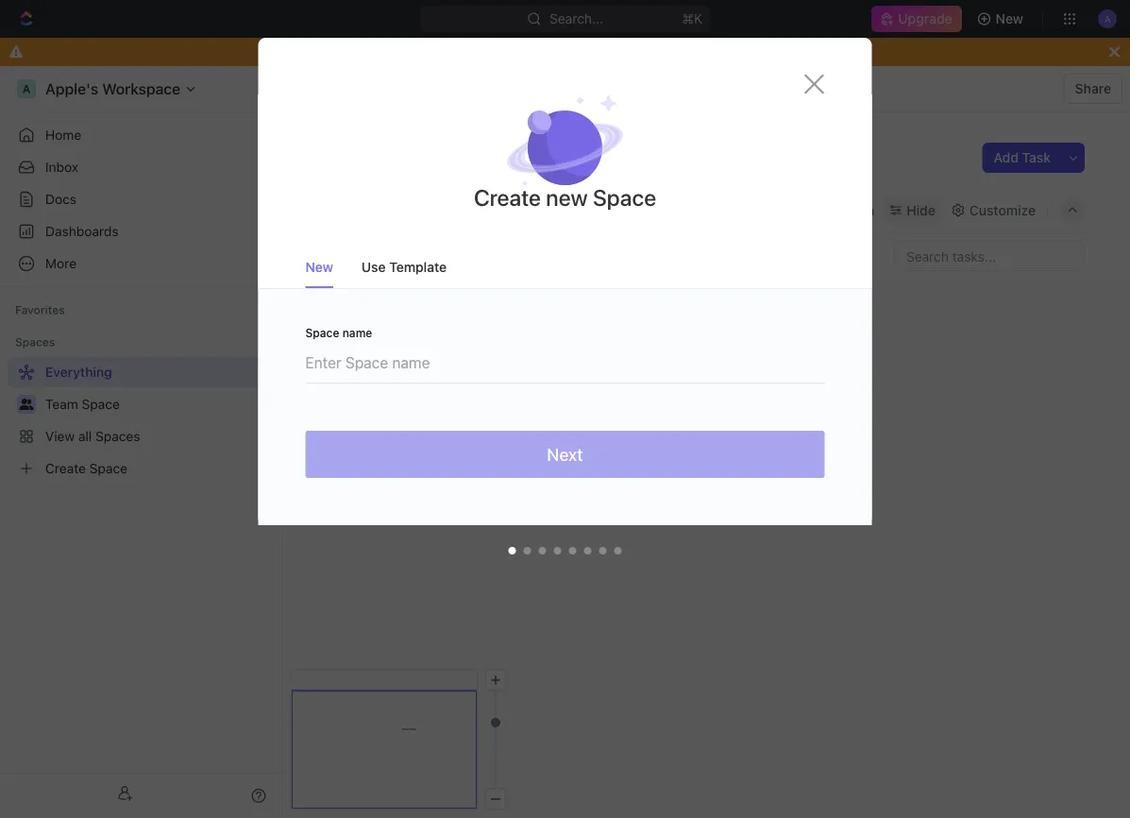 Task type: vqa. For each thing, say whether or not it's contained in the screenshot.
'hide'
yes



Task type: locate. For each thing, give the bounding box(es) containing it.
docs link
[[8, 184, 274, 214]]

this
[[743, 44, 766, 60]]

0 horizontal spatial new
[[306, 259, 333, 275]]

1 horizontal spatial hide
[[907, 202, 936, 218]]

⌘k
[[682, 11, 703, 26]]

add
[[994, 150, 1019, 165]]

space left name
[[306, 326, 340, 339]]

Enter Space na﻿me text field
[[306, 338, 825, 383]]

0 vertical spatial space
[[593, 184, 657, 211]]

new inside dialog
[[306, 259, 333, 275]]

Search tasks... text field
[[896, 242, 1084, 270]]

use
[[362, 259, 386, 275]]

hide
[[710, 44, 739, 60], [907, 202, 936, 218]]

home link
[[8, 120, 274, 150]]

1 horizontal spatial new
[[996, 11, 1024, 26]]

0 vertical spatial hide
[[710, 44, 739, 60]]

1 vertical spatial new
[[306, 259, 333, 275]]

task
[[1023, 150, 1051, 165]]

enable
[[659, 44, 701, 60]]

1 vertical spatial space
[[306, 326, 340, 339]]

want
[[412, 44, 442, 60]]

mind map link
[[482, 197, 547, 223]]

customize
[[970, 202, 1036, 218]]

notifications?
[[561, 44, 646, 60]]

hide left this
[[710, 44, 739, 60]]

space right new
[[593, 184, 657, 211]]

0 horizontal spatial space
[[306, 326, 340, 339]]

do
[[365, 44, 383, 60]]

search...
[[550, 11, 604, 26]]

hide inside dropdown button
[[907, 202, 936, 218]]

dashboards link
[[8, 216, 274, 247]]

new left the use
[[306, 259, 333, 275]]

to
[[446, 44, 458, 60]]

tree
[[8, 357, 274, 484]]

0 vertical spatial new
[[996, 11, 1024, 26]]

hide right search
[[907, 202, 936, 218]]

favorites button
[[8, 299, 73, 321]]

do you want to enable browser notifications? enable hide this
[[365, 44, 766, 60]]

inbox
[[45, 159, 78, 175]]

upgrade
[[899, 11, 953, 26]]

1 vertical spatial hide
[[907, 202, 936, 218]]

show closed
[[421, 249, 490, 263]]

create
[[474, 184, 541, 211]]

add task
[[994, 150, 1051, 165]]

new right upgrade
[[996, 11, 1024, 26]]

dashboards
[[45, 223, 119, 239]]

new button
[[970, 4, 1035, 34]]

space
[[593, 184, 657, 211], [306, 326, 340, 339]]

1 horizontal spatial space
[[593, 184, 657, 211]]

mind
[[486, 202, 517, 218]]

space name
[[306, 326, 373, 339]]

spaces
[[15, 335, 55, 349]]

name
[[343, 326, 373, 339]]

new
[[996, 11, 1024, 26], [306, 259, 333, 275]]



Task type: describe. For each thing, give the bounding box(es) containing it.
docs
[[45, 191, 77, 207]]

sidebar navigation
[[0, 66, 282, 818]]

map
[[520, 202, 547, 218]]

inbox link
[[8, 152, 274, 182]]

upgrade link
[[872, 6, 962, 32]]

browser
[[507, 44, 558, 60]]

customize button
[[945, 197, 1042, 223]]

share button
[[1064, 74, 1123, 104]]

closed
[[454, 249, 490, 263]]

tree inside sidebar navigation
[[8, 357, 274, 484]]

template
[[389, 259, 447, 275]]

new inside button
[[996, 11, 1024, 26]]

you
[[386, 44, 409, 60]]

add task button
[[983, 143, 1063, 173]]

new
[[546, 184, 588, 211]]

mind map
[[486, 202, 547, 218]]

favorites
[[15, 303, 65, 316]]

show
[[421, 249, 451, 263]]

next button
[[306, 431, 825, 478]]

create new space
[[474, 184, 657, 211]]

share
[[1076, 81, 1112, 96]]

enable
[[462, 44, 504, 60]]

next
[[547, 444, 583, 464]]

use template
[[362, 259, 447, 275]]

search button
[[807, 197, 881, 223]]

show closed button
[[398, 245, 499, 267]]

hide button
[[884, 197, 942, 223]]

search
[[831, 202, 875, 218]]

home
[[45, 127, 81, 143]]

create new space dialog
[[258, 38, 872, 572]]

0 horizontal spatial hide
[[710, 44, 739, 60]]



